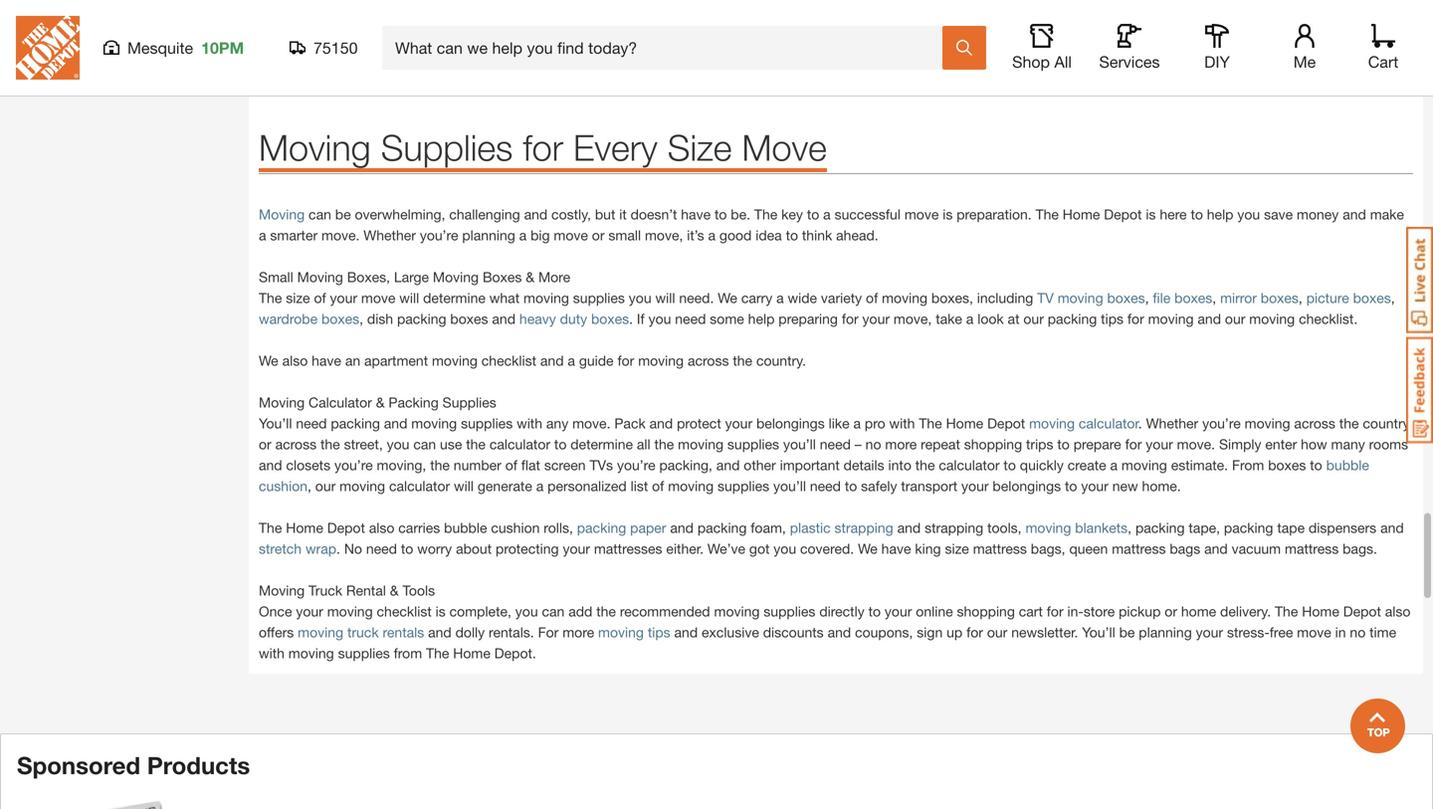 Task type: describe. For each thing, give the bounding box(es) containing it.
moving for moving truck rental & tools­
[[259, 583, 305, 599]]

be.
[[731, 206, 751, 223]]

cart
[[1369, 52, 1399, 71]]

also inside once your moving checklist is complete, you can add the recommended moving supplies directly to your online shopping cart for in-store pickup or home delivery. the home depot also offers
[[1386, 604, 1411, 620]]

heavy duty boxes link
[[520, 311, 629, 327]]

preparation.
[[957, 206, 1032, 223]]

heavy inside small moving boxes, large moving boxes & more­ the size of your move will determine what moving supplies you will need. we carry a wide variety of moving boxes, including tv moving boxes , file boxes , mirror boxes , picture boxes , wardrobe boxes , dish packing boxes and heavy duty boxes . if you need some help preparing for your move, take a look at our packing tips for moving and our moving checklist.
[[520, 311, 556, 327]]

1 vertical spatial move.
[[573, 415, 611, 432]]

for right guide
[[618, 353, 635, 369]]

3 mattress from the left
[[1286, 541, 1340, 557]]

bags.
[[1343, 541, 1378, 557]]

1 vertical spatial tips
[[648, 625, 671, 641]]

trips
[[1027, 436, 1054, 453]]

the left 'country.'
[[733, 353, 753, 369]]

boxes right picture
[[1354, 290, 1392, 306]]

moving for moving calculator & packing supplies­
[[259, 395, 305, 411]]

move. for can be overwhelming, challenging and costly, but it doesn't have to be. the key to a successful move is preparation. the home depot is here to help you save money and make a smarter move. whether you're planning a big move or small move, it's a good idea to think ahead.
[[322, 227, 360, 244]]

supplies inside get versatile equipment to haul your outdoor supplies
[[606, 47, 657, 63]]

key
[[782, 206, 804, 223]]

need inside small moving boxes, large moving boxes & more­ the size of your move will determine what moving supplies you will need. we carry a wide variety of moving boxes, including tv moving boxes , file boxes , mirror boxes , picture boxes , wardrobe boxes , dish packing boxes and heavy duty boxes . if you need some help preparing for your move, take a look at our packing tips for moving and our moving checklist.
[[675, 311, 706, 327]]

your right preparing
[[863, 311, 890, 327]]

the down use
[[430, 457, 450, 474]]

but
[[595, 206, 616, 223]]

services
[[1100, 52, 1161, 71]]

covered.
[[801, 541, 855, 557]]

a left the wide
[[777, 290, 784, 306]]

and up the , our moving calculator will generate a personalized list of moving supplies you'll need to safely transport your belongings to your new home.
[[717, 457, 740, 474]]

plastic
[[790, 520, 831, 536]]

up
[[947, 625, 963, 641]]

the up 'transport'
[[916, 457, 936, 474]]

idea
[[756, 227, 782, 244]]

an
[[345, 353, 361, 369]]

shop all
[[1013, 52, 1072, 71]]

just
[[381, 26, 404, 43]]

large
[[394, 269, 429, 286]]

the inside once your moving checklist is complete, you can add the recommended moving supplies directly to your online shopping cart for in-store pickup or home delivery. the home depot also offers
[[597, 604, 616, 620]]

boxes right file
[[1175, 290, 1213, 306]]

you up if
[[629, 290, 652, 306]]

supplies down other
[[718, 478, 770, 495]]

0 horizontal spatial also
[[282, 353, 308, 369]]

or inside can be overwhelming, challenging and costly, but it doesn't have to be. the key to a successful move is preparation. the home depot is here to help you save money and make a smarter move. whether you're planning a big move or small move, it's a good idea to think ahead.
[[592, 227, 605, 244]]

tips inside small moving boxes, large moving boxes & more­ the size of your move will determine what moving supplies you will need. we carry a wide variety of moving boxes, including tv moving boxes , file boxes , mirror boxes , picture boxes , wardrobe boxes , dish packing boxes and heavy duty boxes . if you need some help preparing for your move, take a look at our packing tips for moving and our moving checklist.
[[1102, 311, 1124, 327]]

moving up exclusive
[[714, 604, 760, 620]]

depot inside once your moving checklist is complete, you can add the recommended moving supplies directly to your online shopping cart for in-store pickup or home delivery. the home depot also offers
[[1344, 604, 1382, 620]]

number
[[454, 457, 502, 474]]

and down file boxes link
[[1198, 311, 1222, 327]]

dependable
[[1216, 26, 1290, 42]]

boxes down boxes
[[450, 311, 488, 327]]

moving for moving supplies for every size move
[[259, 126, 371, 169]]

and exclusive discounts and coupons, sign up for our newsletter. you'll be planning your stress-free move in no time with moving supplies from the home depot.
[[259, 625, 1397, 662]]

move down costly, on the top
[[554, 227, 588, 244]]

moving right large
[[433, 269, 479, 286]]

to down details
[[845, 478, 858, 495]]

you'll inside the and exclusive discounts and coupons, sign up for our newsletter. you'll be planning your stress-free move in no time with moving supplies from the home depot.
[[1083, 625, 1116, 641]]

for inside . whether you're moving across the country or across the street, you can use the calculator to determine all the moving supplies you'll need – no more repeat shopping trips to prepare for your move. simply enter how many rooms and closets you're moving, the number of flat screen tvs you're packing, and other important details into the calculator to quickly create a moving estimate. from boxes to
[[1126, 436, 1143, 453]]

money
[[1298, 206, 1340, 223]]

country
[[1364, 415, 1411, 432]]

and down moving calculator & packing supplies­
[[384, 415, 408, 432]]

your inside get a some dependable help for all your heavy lifting
[[1362, 26, 1390, 42]]

a down "moving" link
[[259, 227, 266, 244]]

delivery.
[[1221, 604, 1272, 620]]

0 horizontal spatial across
[[275, 436, 317, 453]]

boxes left dish
[[322, 311, 360, 327]]

outdoor
[[553, 47, 602, 63]]

, left live chat image
[[1392, 290, 1396, 306]]

vacuum
[[1232, 541, 1282, 557]]

help inside get a some dependable help for all your heavy lifting
[[1294, 26, 1320, 42]]

our down mirror
[[1226, 311, 1246, 327]]

moving up the enter
[[1245, 415, 1291, 432]]

use
[[440, 436, 462, 453]]

we've
[[708, 541, 746, 557]]

can be overwhelming, challenging and costly, but it doesn't have to be. the key to a successful move is preparation. the home depot is here to help you save money and make a smarter move. whether you're planning a big move or small move, it's a good idea to think ahead.
[[259, 206, 1405, 244]]

packing up we've at bottom
[[698, 520, 747, 536]]

supplies inside the and exclusive discounts and coupons, sign up for our newsletter. you'll be planning your stress-free move in no time with moving supplies from the home depot.
[[338, 645, 390, 662]]

diy
[[1205, 52, 1231, 71]]

if
[[637, 311, 645, 327]]

moving up the supplies­
[[432, 353, 478, 369]]

our right at
[[1024, 311, 1044, 327]]

small moving boxes, large moving boxes & more­ the size of your move will determine what moving supplies you will need. we carry a wide variety of moving boxes, including tv moving boxes , file boxes , mirror boxes , picture boxes , wardrobe boxes , dish packing boxes and heavy duty boxes . if you need some help preparing for your move, take a look at our packing tips for moving and our moving checklist.
[[259, 269, 1396, 327]]

moving blankets link
[[1026, 520, 1128, 536]]

size
[[668, 126, 732, 169]]

boxes right mirror
[[1261, 290, 1299, 306]]

your inside the and exclusive discounts and coupons, sign up for our newsletter. you'll be planning your stress-free move in no time with moving supplies from the home depot.
[[1197, 625, 1224, 641]]

have inside can be overwhelming, challenging and costly, but it doesn't have to be. the key to a successful move is preparation. the home depot is here to help you save money and make a smarter move. whether you're planning a big move or small move, it's a good idea to think ahead.
[[681, 206, 711, 223]]

personalized
[[548, 478, 627, 495]]

the inside make your move in just one load with the right truck
[[495, 26, 515, 43]]

with left any
[[517, 415, 543, 432]]

packing down tv moving boxes link on the top right of page
[[1048, 311, 1098, 327]]

bubble inside bubble cushion
[[1327, 457, 1370, 474]]

directly
[[820, 604, 865, 620]]

calculator
[[309, 395, 372, 411]]

move inside small moving boxes, large moving boxes & more­ the size of your move will determine what moving supplies you will need. we carry a wide variety of moving boxes, including tv moving boxes , file boxes , mirror boxes , picture boxes , wardrobe boxes , dish packing boxes and heavy duty boxes . if you need some help preparing for your move, take a look at our packing tips for moving and our moving checklist.
[[361, 290, 396, 306]]

to down any
[[555, 436, 567, 453]]

newsletter.
[[1012, 625, 1079, 641]]

for inside the and exclusive discounts and coupons, sign up for our newsletter. you'll be planning your stress-free move in no time with moving supplies from the home depot.
[[967, 625, 984, 641]]

for inside get a some dependable help for all your heavy lifting
[[1324, 26, 1341, 42]]

pro
[[865, 415, 886, 432]]

and left guide
[[541, 353, 564, 369]]

to right key
[[807, 206, 820, 223]]

and up "big"
[[524, 206, 548, 223]]

of inside . whether you're moving across the country or across the street, you can use the calculator to determine all the moving supplies you'll need – no more repeat shopping trips to prepare for your move. simply enter how many rooms and closets you're moving, the number of flat screen tvs you're packing, and other important details into the calculator to quickly create a moving estimate. from boxes to
[[506, 457, 518, 474]]

cleaning
[[927, 26, 979, 42]]

1 horizontal spatial &
[[390, 583, 399, 599]]

whether inside can be overwhelming, challenging and costly, but it doesn't have to be. the key to a successful move is preparation. the home depot is here to help you save money and make a smarter move. whether you're planning a big move or small move, it's a good idea to think ahead.
[[364, 227, 416, 244]]

and up "king"
[[898, 520, 921, 536]]

move
[[742, 126, 827, 169]]

lifting
[[1181, 47, 1214, 63]]

moving down packing,
[[668, 478, 714, 495]]

moving down protect in the bottom of the page
[[678, 436, 724, 453]]

need down calculator
[[296, 415, 327, 432]]

move right the successful
[[905, 206, 939, 223]]

be inside the and exclusive discounts and coupons, sign up for our newsletter. you'll be planning your stress-free move in no time with moving supplies from the home depot.
[[1120, 625, 1136, 641]]

cushion inside the home depot also carries bubble cushion rolls, packing paper and packing foam, plastic strapping and strapping tools, moving blankets , packing tape, packing tape dispensers and stretch wrap . no need to worry about protecting your mattresses either. we've got you covered. we have king size mattress bags, queen mattress bags and vacuum mattress bags.
[[491, 520, 540, 536]]

think
[[803, 227, 833, 244]]

like
[[829, 415, 850, 432]]

, left file
[[1146, 290, 1150, 306]]

tvs
[[590, 457, 613, 474]]

packing
[[389, 395, 439, 411]]

1 vertical spatial have
[[312, 353, 342, 369]]

our inside the and exclusive discounts and coupons, sign up for our newsletter. you'll be planning your stress-free move in no time with moving supplies from the home depot.
[[988, 625, 1008, 641]]

moving down truck
[[298, 625, 344, 641]]

you're up list
[[617, 457, 656, 474]]

a left look
[[967, 311, 974, 327]]

country.
[[757, 353, 807, 369]]

, left mirror
[[1213, 290, 1217, 306]]

moving left boxes,
[[882, 290, 928, 306]]

1 horizontal spatial is
[[943, 206, 953, 223]]

2 horizontal spatial will
[[656, 290, 676, 306]]

of right list
[[652, 478, 664, 495]]

for inside once your moving checklist is complete, you can add the recommended moving supplies directly to your online shopping cart for in-store pickup or home delivery. the home depot also offers
[[1047, 604, 1064, 620]]

move, inside can be overwhelming, challenging and costly, but it doesn't have to be. the key to a successful move is preparation. the home depot is here to help you save money and make a smarter move. whether you're planning a big move or small move, it's a good idea to think ahead.
[[645, 227, 683, 244]]

you're down street,
[[335, 457, 373, 474]]

recommended
[[620, 604, 711, 620]]

the up packing,
[[655, 436, 674, 453]]

move. for . whether you're moving across the country or across the street, you can use the calculator to determine all the moving supplies you'll need – no more repeat shopping trips to prepare for your move. simply enter how many rooms and closets you're moving, the number of flat screen tvs you're packing, and other important details into the calculator to quickly create a moving estimate. from boxes to
[[1178, 436, 1216, 453]]

shopping inside . whether you're moving across the country or across the street, you can use the calculator to determine all the moving supplies you'll need – no more repeat shopping trips to prepare for your move. simply enter how many rooms and closets you're moving, the number of flat screen tvs you're packing, and other important details into the calculator to quickly create a moving estimate. from boxes to
[[965, 436, 1023, 453]]

in inside make your move in just one load with the right truck
[[367, 26, 377, 43]]

successful
[[835, 206, 901, 223]]

0 horizontal spatial will
[[400, 290, 419, 306]]

from
[[394, 645, 422, 662]]

bags,
[[1031, 541, 1066, 557]]

you're up simply
[[1203, 415, 1242, 432]]

and left closets
[[259, 457, 282, 474]]

and right dispensers
[[1381, 520, 1405, 536]]

from
[[1233, 457, 1265, 474]]

to left the 'be.'
[[715, 206, 727, 223]]

your inside the home depot also carries bubble cushion rolls, packing paper and packing foam, plastic strapping and strapping tools, moving blankets , packing tape, packing tape dispensers and stretch wrap . no need to worry about protecting your mattresses either. we've got you covered. we have king size mattress bags, queen mattress bags and vacuum mattress bags.
[[563, 541, 590, 557]]

haul
[[721, 26, 747, 42]]

. inside the home depot also carries bubble cushion rolls, packing paper and packing foam, plastic strapping and strapping tools, moving blankets , packing tape, packing tape dispensers and stretch wrap . no need to worry about protecting your mattresses either. we've got you covered. we have king size mattress bags, queen mattress bags and vacuum mattress bags.
[[337, 541, 340, 557]]

to left quickly
[[1004, 457, 1017, 474]]

wide
[[788, 290, 818, 306]]

good
[[720, 227, 752, 244]]

and left dolly
[[428, 625, 452, 641]]

coupons,
[[855, 625, 914, 641]]

home.
[[1143, 478, 1182, 495]]

details
[[844, 457, 885, 474]]

a up "think"
[[824, 206, 831, 223]]

have inside the home depot also carries bubble cushion rolls, packing paper and packing foam, plastic strapping and strapping tools, moving blankets , packing tape, packing tape dispensers and stretch wrap . no need to worry about protecting your mattresses either. we've got you covered. we have king size mattress bags, queen mattress bags and vacuum mattress bags.
[[882, 541, 912, 557]]

boxes left if
[[592, 311, 629, 327]]

need down the important
[[810, 478, 841, 495]]

home
[[1182, 604, 1217, 620]]

2 strapping from the left
[[925, 520, 984, 536]]

small
[[259, 269, 294, 286]]

our down closets
[[315, 478, 336, 495]]

depot up quickly
[[988, 415, 1026, 432]]

a left guide
[[568, 353, 575, 369]]

simply
[[1220, 436, 1262, 453]]

moving truck rentals and dolly rentals. for more moving tips
[[298, 625, 671, 641]]

make inside professional cleaning to make your place move-in ready
[[999, 26, 1033, 42]]

moving up trips
[[1030, 415, 1075, 432]]

move inside make your move in just one load with the right truck
[[328, 26, 363, 43]]

the inside small moving boxes, large moving boxes & more­ the size of your move will determine what moving supplies you will need. we carry a wide variety of moving boxes, including tv moving boxes , file boxes , mirror boxes , picture boxes , wardrobe boxes , dish packing boxes and heavy duty boxes . if you need some help preparing for your move, take a look at our packing tips for moving and our moving checklist.
[[259, 290, 282, 306]]

in inside the and exclusive discounts and coupons, sign up for our newsletter. you'll be planning your stress-free move in no time with moving supplies from the home depot.
[[1336, 625, 1347, 641]]

foam,
[[751, 520, 786, 536]]

live chat image
[[1407, 227, 1434, 334]]

move, inside small moving boxes, large moving boxes & more­ the size of your move will determine what moving supplies you will need. we carry a wide variety of moving boxes, including tv moving boxes , file boxes , mirror boxes , picture boxes , wardrobe boxes , dish packing boxes and heavy duty boxes . if you need some help preparing for your move, take a look at our packing tips for moving and our moving checklist.
[[894, 311, 932, 327]]

you right if
[[649, 311, 672, 327]]

more inside . whether you're moving across the country or across the street, you can use the calculator to determine all the moving supplies you'll need – no more repeat shopping trips to prepare for your move. simply enter how many rooms and closets you're moving, the number of flat screen tvs you're packing, and other important details into the calculator to quickly create a moving estimate. from boxes to
[[886, 436, 917, 453]]

it
[[620, 206, 627, 223]]

the up many at the bottom right of the page
[[1340, 415, 1360, 432]]

packing up vacuum in the bottom right of the page
[[1225, 520, 1274, 536]]

bubble inside the home depot also carries bubble cushion rolls, packing paper and packing foam, plastic strapping and strapping tools, moving blankets , packing tape, packing tape dispensers and stretch wrap . no need to worry about protecting your mattresses either. we've got you covered. we have king size mattress bags, queen mattress bags and vacuum mattress bags.
[[444, 520, 487, 536]]

is inside once your moving checklist is complete, you can add the recommended moving supplies directly to your online shopping cart for in-store pickup or home delivery. the home depot also offers
[[436, 604, 446, 620]]

a down flat
[[536, 478, 544, 495]]

1 horizontal spatial will
[[454, 478, 474, 495]]

can inside once your moving checklist is complete, you can add the recommended moving supplies directly to your online shopping cart for in-store pickup or home delivery. the home depot also offers
[[542, 604, 565, 620]]

checklist inside once your moving checklist is complete, you can add the recommended moving supplies directly to your online shopping cart for in-store pickup or home delivery. the home depot also offers
[[377, 604, 432, 620]]

transport
[[902, 478, 958, 495]]

moving up the wardrobe boxes link
[[297, 269, 343, 286]]

stretch
[[259, 541, 302, 557]]

the right preparation.
[[1036, 206, 1059, 223]]

0 horizontal spatial &
[[376, 395, 385, 411]]

boxes,
[[347, 269, 390, 286]]

moving down recommended
[[598, 625, 644, 641]]

pack
[[615, 415, 646, 432]]

shop all button
[[1011, 24, 1074, 72]]

the home depot also carries bubble cushion rolls, packing paper and packing foam, plastic strapping and strapping tools, moving blankets , packing tape, packing tape dispensers and stretch wrap . no need to worry about protecting your mattresses either. we've got you covered. we have king size mattress bags, queen mattress bags and vacuum mattress bags.
[[259, 520, 1405, 557]]

more­
[[539, 269, 571, 286]]

cart
[[1019, 604, 1043, 620]]

determine inside . whether you're moving across the country or across the street, you can use the calculator to determine all the moving supplies you'll need – no more repeat shopping trips to prepare for your move. simply enter how many rooms and closets you're moving, the number of flat screen tvs you're packing, and other important details into the calculator to quickly create a moving estimate. from boxes to
[[571, 436, 633, 453]]

closets
[[286, 457, 331, 474]]

moving down if
[[638, 353, 684, 369]]

1 vertical spatial we
[[259, 353, 279, 369]]

the up idea at top right
[[755, 206, 778, 223]]

your inside professional cleaning to make your place move-in ready
[[1037, 26, 1064, 42]]

1 mattress from the left
[[974, 541, 1028, 557]]

and up either.
[[671, 520, 694, 536]]

supplies down the supplies­
[[461, 415, 513, 432]]

your right 'transport'
[[962, 478, 989, 495]]

, left dish
[[360, 311, 363, 327]]

challenging
[[449, 206, 520, 223]]

your down boxes,
[[330, 290, 358, 306]]

some inside get a some dependable help for all your heavy lifting
[[1178, 26, 1212, 42]]

moving calculator link
[[1030, 415, 1139, 432]]

moving down street,
[[340, 478, 385, 495]]

packing paper link
[[577, 520, 667, 536]]

with inside the and exclusive discounts and coupons, sign up for our newsletter. you'll be planning your stress-free move in no time with moving supplies from the home depot.
[[259, 645, 285, 662]]

a right it's
[[709, 227, 716, 244]]

0 vertical spatial you'll
[[259, 415, 292, 432]]

enter
[[1266, 436, 1298, 453]]

What can we help you find today? search field
[[395, 27, 942, 69]]

size inside the home depot also carries bubble cushion rolls, packing paper and packing foam, plastic strapping and strapping tools, moving blankets , packing tape, packing tape dispensers and stretch wrap . no need to worry about protecting your mattresses either. we've got you covered. we have king size mattress bags, queen mattress bags and vacuum mattress bags.
[[945, 541, 970, 557]]

apartment
[[364, 353, 428, 369]]

packing up bags
[[1136, 520, 1185, 536]]

in inside professional cleaning to make your place move-in ready
[[886, 47, 897, 63]]

moving down the mirror boxes link
[[1250, 311, 1296, 327]]

ready
[[901, 47, 936, 63]]

to inside get versatile equipment to haul your outdoor supplies
[[705, 26, 717, 42]]

depot inside the home depot also carries bubble cushion rolls, packing paper and packing foam, plastic strapping and strapping tools, moving blankets , packing tape, packing tape dispensers and stretch wrap . no need to worry about protecting your mattresses either. we've got you covered. we have king size mattress bags, queen mattress bags and vacuum mattress bags.
[[327, 520, 365, 536]]

dispensers
[[1309, 520, 1377, 536]]

to inside the home depot also carries bubble cushion rolls, packing paper and packing foam, plastic strapping and strapping tools, moving blankets , packing tape, packing tape dispensers and stretch wrap . no need to worry about protecting your mattresses either. we've got you covered. we have king size mattress bags, queen mattress bags and vacuum mattress bags.
[[401, 541, 414, 557]]

0 vertical spatial across
[[688, 353, 729, 369]]

make inside can be overwhelming, challenging and costly, but it doesn't have to be. the key to a successful move is preparation. the home depot is here to help you save money and make a smarter move. whether you're planning a big move or small move, it's a good idea to think ahead.
[[1371, 206, 1405, 223]]

your up coupons,
[[885, 604, 913, 620]]

need inside the home depot also carries bubble cushion rolls, packing paper and packing foam, plastic strapping and strapping tools, moving blankets , packing tape, packing tape dispensers and stretch wrap . no need to worry about protecting your mattresses either. we've got you covered. we have king size mattress bags, queen mattress bags and vacuum mattress bags.
[[366, 541, 397, 557]]

0 vertical spatial belongings
[[757, 415, 825, 432]]

pickup
[[1119, 604, 1161, 620]]

packing up "mattresses"
[[577, 520, 627, 536]]

your down truck
[[296, 604, 323, 620]]

75150 button
[[290, 38, 358, 58]]

whether inside . whether you're moving across the country or across the street, you can use the calculator to determine all the moving supplies you'll need – no more repeat shopping trips to prepare for your move. simply enter how many rooms and closets you're moving, the number of flat screen tvs you're packing, and other important details into the calculator to quickly create a moving estimate. from boxes to
[[1147, 415, 1199, 432]]

all inside get a some dependable help for all your heavy lifting
[[1345, 26, 1359, 42]]

to down the how
[[1311, 457, 1323, 474]]

picture boxes link
[[1307, 290, 1392, 306]]

packing,
[[660, 457, 713, 474]]



Task type: vqa. For each thing, say whether or not it's contained in the screenshot.
dish
yes



Task type: locate. For each thing, give the bounding box(es) containing it.
2 vertical spatial or
[[1165, 604, 1178, 620]]

no inside . whether you're moving across the country or across the street, you can use the calculator to determine all the moving supplies you'll need – no more repeat shopping trips to prepare for your move. simply enter how many rooms and closets you're moving, the number of flat screen tvs you're packing, and other important details into the calculator to quickly create a moving estimate. from boxes to
[[866, 436, 882, 453]]

1 horizontal spatial across
[[688, 353, 729, 369]]

the home depot logo image
[[16, 16, 80, 80]]

packing right dish
[[397, 311, 447, 327]]

for right up
[[967, 625, 984, 641]]

1 horizontal spatial can
[[414, 436, 436, 453]]

you inside can be overwhelming, challenging and costly, but it doesn't have to be. the key to a successful move is preparation. the home depot is here to help you save money and make a smarter move. whether you're planning a big move or small move, it's a good idea to think ahead.
[[1238, 206, 1261, 223]]

services button
[[1098, 24, 1162, 72]]

2 vertical spatial in
[[1336, 625, 1347, 641]]

calculator up prepare on the bottom
[[1079, 415, 1139, 432]]

0 horizontal spatial help
[[749, 311, 775, 327]]

for down tv moving boxes link on the top right of page
[[1128, 311, 1145, 327]]

planning
[[462, 227, 516, 244], [1139, 625, 1193, 641]]

protecting
[[496, 541, 559, 557]]

heavy
[[1140, 47, 1177, 63], [520, 311, 556, 327]]

move. inside can be overwhelming, challenging and costly, but it doesn't have to be. the key to a successful move is preparation. the home depot is here to help you save money and make a smarter move. whether you're planning a big move or small move, it's a good idea to think ahead.
[[322, 227, 360, 244]]

and down what
[[492, 311, 516, 327]]

with down offers
[[259, 645, 285, 662]]

determine inside small moving boxes, large moving boxes & more­ the size of your move will determine what moving supplies you will need. we carry a wide variety of moving boxes, including tv moving boxes , file boxes , mirror boxes , picture boxes , wardrobe boxes , dish packing boxes and heavy duty boxes . if you need some help preparing for your move, take a look at our packing tips for moving and our moving checklist.
[[423, 290, 486, 306]]

the up number
[[466, 436, 486, 453]]

be down "pickup"
[[1120, 625, 1136, 641]]

truck left "rentals"
[[347, 625, 379, 641]]

1 horizontal spatial belongings
[[993, 478, 1062, 495]]

home inside once your moving checklist is complete, you can add the recommended moving supplies directly to your online shopping cart for in-store pickup or home delivery. the home depot also offers
[[1303, 604, 1340, 620]]

in left just
[[367, 26, 377, 43]]

0 vertical spatial in
[[367, 26, 377, 43]]

2 get from the left
[[1140, 26, 1163, 42]]

boxes down the enter
[[1269, 457, 1307, 474]]

once
[[259, 604, 292, 620]]

1 vertical spatial you'll
[[774, 478, 807, 495]]

0 horizontal spatial is
[[436, 604, 446, 620]]

1 horizontal spatial get
[[1140, 26, 1163, 42]]

moving down more­
[[524, 290, 570, 306]]

2 horizontal spatial help
[[1294, 26, 1320, 42]]

more up into
[[886, 436, 917, 453]]

a
[[1166, 26, 1174, 42], [824, 206, 831, 223], [259, 227, 266, 244], [519, 227, 527, 244], [709, 227, 716, 244], [777, 290, 784, 306], [967, 311, 974, 327], [568, 353, 575, 369], [854, 415, 861, 432], [1111, 457, 1118, 474], [536, 478, 544, 495]]

1 horizontal spatial truck
[[347, 625, 379, 641]]

you'll
[[784, 436, 816, 453], [774, 478, 807, 495]]

2 horizontal spatial is
[[1146, 206, 1157, 223]]

home up the repeat
[[947, 415, 984, 432]]

make up shop
[[999, 26, 1033, 42]]

2 vertical spatial &
[[390, 583, 399, 599]]

you'll inside . whether you're moving across the country or across the street, you can use the calculator to determine all the moving supplies you'll need – no more repeat shopping trips to prepare for your move. simply enter how many rooms and closets you're moving, the number of flat screen tvs you're packing, and other important details into the calculator to quickly create a moving estimate. from boxes to
[[784, 436, 816, 453]]

screen
[[545, 457, 586, 474]]

for left cart link
[[1324, 26, 1341, 42]]

& left packing
[[376, 395, 385, 411]]

the
[[755, 206, 778, 223], [1036, 206, 1059, 223], [259, 290, 282, 306], [919, 415, 943, 432], [259, 520, 282, 536], [1276, 604, 1299, 620], [426, 645, 449, 662]]

bubble cushion link
[[259, 457, 1370, 495]]

or left street,
[[259, 436, 272, 453]]

some down carry
[[710, 311, 745, 327]]

to inside professional cleaning to make your place move-in ready
[[983, 26, 995, 42]]

look
[[978, 311, 1004, 327]]

at
[[1008, 311, 1020, 327]]

get a some dependable help for all your heavy lifting
[[1140, 26, 1390, 63]]

doesn't
[[631, 206, 678, 223]]

0 vertical spatial also
[[282, 353, 308, 369]]

you'll down the important
[[774, 478, 807, 495]]

1 horizontal spatial heavy
[[1140, 47, 1177, 63]]

2 in. x 3 in. unique qr labels (40-pack) image
[[17, 801, 237, 810]]

diy button
[[1186, 24, 1250, 72]]

1 horizontal spatial or
[[592, 227, 605, 244]]

1 horizontal spatial tips
[[1102, 311, 1124, 327]]

2 horizontal spatial move.
[[1178, 436, 1216, 453]]

a left "big"
[[519, 227, 527, 244]]

1 vertical spatial shopping
[[957, 604, 1016, 620]]

heavy left duty
[[520, 311, 556, 327]]

supplies down versatile
[[606, 47, 657, 63]]

0 vertical spatial cushion
[[259, 478, 308, 495]]

0 horizontal spatial can
[[309, 206, 331, 223]]

discounts
[[764, 625, 824, 641]]

you'll up closets
[[259, 415, 292, 432]]

depot.
[[495, 645, 537, 662]]

2 vertical spatial help
[[749, 311, 775, 327]]

1 vertical spatial determine
[[571, 436, 633, 453]]

supplies up other
[[728, 436, 780, 453]]

the up 'free'
[[1276, 604, 1299, 620]]

get inside get versatile equipment to haul your outdoor supplies
[[553, 26, 575, 42]]

1 vertical spatial whether
[[1147, 415, 1199, 432]]

get inside get a some dependable help for all your heavy lifting
[[1140, 26, 1163, 42]]

home inside the and exclusive discounts and coupons, sign up for our newsletter. you'll be planning your stress-free move in no time with moving supplies from the home depot.
[[453, 645, 491, 662]]

need inside . whether you're moving across the country or across the street, you can use the calculator to determine all the moving supplies you'll need – no more repeat shopping trips to prepare for your move. simply enter how many rooms and closets you're moving, the number of flat screen tvs you're packing, and other important details into the calculator to quickly create a moving estimate. from boxes to
[[820, 436, 851, 453]]

the
[[495, 26, 515, 43], [733, 353, 753, 369], [1340, 415, 1360, 432], [321, 436, 340, 453], [466, 436, 486, 453], [655, 436, 674, 453], [430, 457, 450, 474], [916, 457, 936, 474], [597, 604, 616, 620]]

moving up the home.
[[1122, 457, 1168, 474]]

whether down overwhelming,
[[364, 227, 416, 244]]

depot up "time"
[[1344, 604, 1382, 620]]

sign
[[917, 625, 943, 641]]

rooms
[[1370, 436, 1409, 453]]

about
[[456, 541, 492, 557]]

1 horizontal spatial in
[[886, 47, 897, 63]]

some
[[1178, 26, 1212, 42], [710, 311, 745, 327]]

mesquite
[[127, 38, 193, 57]]

you inside . whether you're moving across the country or across the street, you can use the calculator to determine all the moving supplies you'll need – no more repeat shopping trips to prepare for your move. simply enter how many rooms and closets you're moving, the number of flat screen tvs you're packing, and other important details into the calculator to quickly create a moving estimate. from boxes to
[[387, 436, 410, 453]]

the up closets
[[321, 436, 340, 453]]

also inside the home depot also carries bubble cushion rolls, packing paper and packing foam, plastic strapping and strapping tools, moving blankets , packing tape, packing tape dispensers and stretch wrap . no need to worry about protecting your mattresses either. we've got you covered. we have king size mattress bags, queen mattress bags and vacuum mattress bags.
[[369, 520, 395, 536]]

0 vertical spatial &
[[526, 269, 535, 286]]

1 horizontal spatial move,
[[894, 311, 932, 327]]

0 horizontal spatial determine
[[423, 290, 486, 306]]

preparing
[[779, 311, 838, 327]]

1 vertical spatial no
[[1351, 625, 1366, 641]]

for down the 'variety'
[[842, 311, 859, 327]]

shop
[[1013, 52, 1051, 71]]

boxes
[[1108, 290, 1146, 306], [1175, 290, 1213, 306], [1261, 290, 1299, 306], [1354, 290, 1392, 306], [322, 311, 360, 327], [450, 311, 488, 327], [592, 311, 629, 327], [1269, 457, 1307, 474]]

1 horizontal spatial checklist
[[482, 353, 537, 369]]

0 vertical spatial some
[[1178, 26, 1212, 42]]

1 vertical spatial or
[[259, 436, 272, 453]]

can up smarter
[[309, 206, 331, 223]]

moving truck rentals link
[[298, 625, 424, 641]]

across up closets
[[275, 436, 317, 453]]

free
[[1270, 625, 1294, 641]]

size right "king"
[[945, 541, 970, 557]]

move. up estimate.
[[1178, 436, 1216, 453]]

the down the small
[[259, 290, 282, 306]]

your right protect in the bottom of the page
[[726, 415, 753, 432]]

to
[[705, 26, 717, 42], [983, 26, 995, 42], [715, 206, 727, 223], [807, 206, 820, 223], [1191, 206, 1204, 223], [786, 227, 799, 244], [555, 436, 567, 453], [1058, 436, 1070, 453], [1004, 457, 1017, 474], [1311, 457, 1323, 474], [845, 478, 858, 495], [1066, 478, 1078, 495], [401, 541, 414, 557], [869, 604, 881, 620]]

supplies­
[[443, 395, 497, 411]]

we also have an apartment moving checklist and a guide for moving across the country.
[[259, 353, 807, 369]]

need
[[675, 311, 706, 327], [296, 415, 327, 432], [820, 436, 851, 453], [810, 478, 841, 495], [366, 541, 397, 557]]

& inside small moving boxes, large moving boxes & more­ the size of your move will determine what moving supplies you will need. we carry a wide variety of moving boxes, including tv moving boxes , file boxes , mirror boxes , picture boxes , wardrobe boxes , dish packing boxes and heavy duty boxes . if you need some help preparing for your move, take a look at our packing tips for moving and our moving checklist.
[[526, 269, 535, 286]]

get a some dependable help for all your heavy lifting link
[[1140, 0, 1414, 66]]

will down number
[[454, 478, 474, 495]]

home up tv moving boxes link on the top right of page
[[1063, 206, 1101, 223]]

1 vertical spatial can
[[414, 436, 436, 453]]

1 vertical spatial heavy
[[520, 311, 556, 327]]

1 horizontal spatial strapping
[[925, 520, 984, 536]]

once your moving checklist is complete, you can add the recommended moving supplies directly to your online shopping cart for in-store pickup or home delivery. the home depot also offers
[[259, 604, 1411, 641]]

help inside small moving boxes, large moving boxes & more­ the size of your move will determine what moving supplies you will need. we carry a wide variety of moving boxes, including tv moving boxes , file boxes , mirror boxes , picture boxes , wardrobe boxes , dish packing boxes and heavy duty boxes . if you need some help preparing for your move, take a look at our packing tips for moving and our moving checklist.
[[749, 311, 775, 327]]

0 vertical spatial shopping
[[965, 436, 1023, 453]]

generate
[[478, 478, 533, 495]]

. inside . whether you're moving across the country or across the street, you can use the calculator to determine all the moving supplies you'll need – no more repeat shopping trips to prepare for your move. simply enter how many rooms and closets you're moving, the number of flat screen tvs you're packing, and other important details into the calculator to quickly create a moving estimate. from boxes to
[[1139, 415, 1143, 432]]

can inside . whether you're moving across the country or across the street, you can use the calculator to determine all the moving supplies you'll need – no more repeat shopping trips to prepare for your move. simply enter how many rooms and closets you're moving, the number of flat screen tvs you're packing, and other important details into the calculator to quickly create a moving estimate. from boxes to
[[414, 436, 436, 453]]

or inside once your moving checklist is complete, you can add the recommended moving supplies directly to your online shopping cart for in-store pickup or home delivery. the home depot also offers
[[1165, 604, 1178, 620]]

get for get versatile equipment to haul your outdoor supplies
[[553, 26, 575, 42]]

1 horizontal spatial planning
[[1139, 625, 1193, 641]]

1 strapping from the left
[[835, 520, 894, 536]]

boxes inside . whether you're moving across the country or across the street, you can use the calculator to determine all the moving supplies you'll need – no more repeat shopping trips to prepare for your move. simply enter how many rooms and closets you're moving, the number of flat screen tvs you're packing, and other important details into the calculator to quickly create a moving estimate. from boxes to
[[1269, 457, 1307, 474]]

0 horizontal spatial have
[[312, 353, 342, 369]]

whether up estimate.
[[1147, 415, 1199, 432]]

moving truck rental & tools­
[[259, 583, 435, 599]]

0 horizontal spatial size
[[286, 290, 310, 306]]

wardrobe boxes link
[[259, 311, 360, 327]]

you inside once your moving checklist is complete, you can add the recommended moving supplies directly to your online shopping cart for in-store pickup or home delivery. the home depot also offers
[[516, 604, 538, 620]]

and down the tape,
[[1205, 541, 1229, 557]]

mesquite 10pm
[[127, 38, 244, 57]]

0 vertical spatial or
[[592, 227, 605, 244]]

moving right the tv
[[1058, 290, 1104, 306]]

1 horizontal spatial .
[[629, 311, 633, 327]]

moving supplies for every size move
[[259, 126, 827, 169]]

will
[[400, 290, 419, 306], [656, 290, 676, 306], [454, 478, 474, 495]]

help inside can be overwhelming, challenging and costly, but it doesn't have to be. the key to a successful move is preparation. the home depot is here to help you save money and make a smarter move. whether you're planning a big move or small move, it's a good idea to think ahead.
[[1208, 206, 1234, 223]]

checklist
[[482, 353, 537, 369], [377, 604, 432, 620]]

tips down tv moving boxes link on the top right of page
[[1102, 311, 1124, 327]]

1 horizontal spatial help
[[1208, 206, 1234, 223]]

tv moving boxes link
[[1038, 290, 1146, 306]]

0 horizontal spatial bubble
[[444, 520, 487, 536]]

the right from
[[426, 645, 449, 662]]

depot
[[1105, 206, 1143, 223], [988, 415, 1026, 432], [327, 520, 365, 536], [1344, 604, 1382, 620]]

need.
[[679, 290, 714, 306]]

no right – on the right
[[866, 436, 882, 453]]

moving for "moving" link
[[259, 206, 305, 223]]

1 vertical spatial all
[[637, 436, 651, 453]]

here
[[1160, 206, 1188, 223]]

repeat
[[921, 436, 961, 453]]

calculator up flat
[[490, 436, 551, 453]]

sponsored products
[[17, 752, 250, 780]]

1 horizontal spatial all
[[1345, 26, 1359, 42]]

. left if
[[629, 311, 633, 327]]

the inside once your moving checklist is complete, you can add the recommended moving supplies directly to your online shopping cart for in-store pickup or home delivery. the home depot also offers
[[1276, 604, 1299, 620]]

1 horizontal spatial size
[[945, 541, 970, 557]]

for right prepare on the bottom
[[1126, 436, 1143, 453]]

truck inside make your move in just one load with the right truck
[[291, 47, 322, 63]]

equipment
[[634, 26, 701, 42]]

home inside the home depot also carries bubble cushion rolls, packing paper and packing foam, plastic strapping and strapping tools, moving blankets , packing tape, packing tape dispensers and stretch wrap . no need to worry about protecting your mattresses either. we've got you covered. we have king size mattress bags, queen mattress bags and vacuum mattress bags.
[[286, 520, 323, 536]]

1 horizontal spatial some
[[1178, 26, 1212, 42]]

no inside the and exclusive discounts and coupons, sign up for our newsletter. you'll be planning your stress-free move in no time with moving supplies from the home depot.
[[1351, 625, 1366, 641]]

sponsored
[[17, 752, 140, 780]]

supplies inside small moving boxes, large moving boxes & more­ the size of your move will determine what moving supplies you will need. we carry a wide variety of moving boxes, including tv moving boxes , file boxes , mirror boxes , picture boxes , wardrobe boxes , dish packing boxes and heavy duty boxes . if you need some help preparing for your move, take a look at our packing tips for moving and our moving checklist.
[[573, 290, 625, 306]]

calculator down the repeat
[[939, 457, 1000, 474]]

1 horizontal spatial whether
[[1147, 415, 1199, 432]]

make
[[999, 26, 1033, 42], [1371, 206, 1405, 223]]

or inside . whether you're moving across the country or across the street, you can use the calculator to determine all the moving supplies you'll need – no more repeat shopping trips to prepare for your move. simply enter how many rooms and closets you're moving, the number of flat screen tvs you're packing, and other important details into the calculator to quickly create a moving estimate. from boxes to
[[259, 436, 272, 453]]

paper
[[630, 520, 667, 536]]

supplies up heavy duty boxes link
[[573, 290, 625, 306]]

0 horizontal spatial heavy
[[520, 311, 556, 327]]

packing
[[397, 311, 447, 327], [1048, 311, 1098, 327], [331, 415, 380, 432], [577, 520, 627, 536], [698, 520, 747, 536], [1136, 520, 1185, 536], [1225, 520, 1274, 536]]

move-
[[846, 47, 886, 63]]

make your move in just one load with the right truck
[[259, 26, 515, 63]]

you up rentals.
[[516, 604, 538, 620]]

supplies inside once your moving checklist is complete, you can add the recommended moving supplies directly to your online shopping cart for in-store pickup or home delivery. the home depot also offers
[[764, 604, 816, 620]]

your inside make your move in just one load with the right truck
[[297, 26, 325, 43]]

0 horizontal spatial some
[[710, 311, 745, 327]]

0 horizontal spatial we
[[259, 353, 279, 369]]

to down carries
[[401, 541, 414, 557]]

0 vertical spatial we
[[718, 290, 738, 306]]

we inside the home depot also carries bubble cushion rolls, packing paper and packing foam, plastic strapping and strapping tools, moving blankets , packing tape, packing tape dispensers and stretch wrap . no need to worry about protecting your mattresses either. we've got you covered. we have king size mattress bags, queen mattress bags and vacuum mattress bags.
[[858, 541, 878, 557]]

2 horizontal spatial can
[[542, 604, 565, 620]]

heavy inside get a some dependable help for all your heavy lifting
[[1140, 47, 1177, 63]]

file
[[1154, 290, 1171, 306]]

1 vertical spatial some
[[710, 311, 745, 327]]

2 horizontal spatial across
[[1295, 415, 1336, 432]]

with inside make your move in just one load with the right truck
[[465, 26, 491, 43]]

how
[[1302, 436, 1328, 453]]

time
[[1370, 625, 1397, 641]]

planning inside can be overwhelming, challenging and costly, but it doesn't have to be. the key to a successful move is preparation. the home depot is here to help you save money and make a smarter move. whether you're planning a big move or small move, it's a good idea to think ahead.
[[462, 227, 516, 244]]

tools,
[[988, 520, 1022, 536]]

you'll up the important
[[784, 436, 816, 453]]

home inside can be overwhelming, challenging and costly, but it doesn't have to be. the key to a successful move is preparation. the home depot is here to help you save money and make a smarter move. whether you're planning a big move or small move, it's a good idea to think ahead.
[[1063, 206, 1101, 223]]

1 vertical spatial more
[[563, 625, 595, 641]]

2 mattress from the left
[[1113, 541, 1167, 557]]

all left cart link
[[1345, 26, 1359, 42]]

complete,
[[450, 604, 512, 620]]

checklist.
[[1300, 311, 1358, 327]]

dish
[[367, 311, 393, 327]]

you're
[[420, 227, 459, 244], [1203, 415, 1242, 432], [335, 457, 373, 474], [617, 457, 656, 474]]

0 vertical spatial size
[[286, 290, 310, 306]]

truck
[[309, 583, 343, 599]]

2 vertical spatial across
[[275, 436, 317, 453]]

depot inside can be overwhelming, challenging and costly, but it doesn't have to be. the key to a successful move is preparation. the home depot is here to help you save money and make a smarter move. whether you're planning a big move or small move, it's a good idea to think ahead.
[[1105, 206, 1143, 223]]

0 horizontal spatial in
[[367, 26, 377, 43]]

cushion inside bubble cushion
[[259, 478, 308, 495]]

can up for
[[542, 604, 565, 620]]

0 vertical spatial make
[[999, 26, 1033, 42]]

1 horizontal spatial determine
[[571, 436, 633, 453]]

heavy left lifting
[[1140, 47, 1177, 63]]

1 horizontal spatial have
[[681, 206, 711, 223]]

need down "need."
[[675, 311, 706, 327]]

a inside . whether you're moving across the country or across the street, you can use the calculator to determine all the moving supplies you'll need – no more repeat shopping trips to prepare for your move. simply enter how many rooms and closets you're moving, the number of flat screen tvs you're packing, and other important details into the calculator to quickly create a moving estimate. from boxes to
[[1111, 457, 1118, 474]]

will left "need."
[[656, 290, 676, 306]]

to right trips
[[1058, 436, 1070, 453]]

0 horizontal spatial tips
[[648, 625, 671, 641]]

moving link
[[259, 206, 305, 223]]

you'll need packing and moving supplies with any move. pack and protect your belongings like a pro with the home depot moving calculator
[[259, 415, 1139, 432]]

1 horizontal spatial more
[[886, 436, 917, 453]]

mattress down tape
[[1286, 541, 1340, 557]]

to inside once your moving checklist is complete, you can add the recommended moving supplies directly to your online shopping cart for in-store pickup or home delivery. the home depot also offers
[[869, 604, 881, 620]]

we inside small moving boxes, large moving boxes & more­ the size of your move will determine what moving supplies you will need. we carry a wide variety of moving boxes, including tv moving boxes , file boxes , mirror boxes , picture boxes , wardrobe boxes , dish packing boxes and heavy duty boxes . if you need some help preparing for your move, take a look at our packing tips for moving and our moving checklist.
[[718, 290, 738, 306]]

move
[[328, 26, 363, 43], [905, 206, 939, 223], [554, 227, 588, 244], [361, 290, 396, 306], [1298, 625, 1332, 641]]

calculator down moving,
[[389, 478, 450, 495]]

get
[[553, 26, 575, 42], [1140, 26, 1163, 42]]

1 get from the left
[[553, 26, 575, 42]]

king
[[916, 541, 942, 557]]

cushion
[[259, 478, 308, 495], [491, 520, 540, 536]]

1 vertical spatial size
[[945, 541, 970, 557]]

mattress down tools, on the bottom right
[[974, 541, 1028, 557]]

or down but
[[592, 227, 605, 244]]

your inside get versatile equipment to haul your outdoor supplies
[[751, 26, 778, 42]]

0 horizontal spatial planning
[[462, 227, 516, 244]]

some inside small moving boxes, large moving boxes & more­ the size of your move will determine what moving supplies you will need. we carry a wide variety of moving boxes, including tv moving boxes , file boxes , mirror boxes , picture boxes , wardrobe boxes , dish packing boxes and heavy duty boxes . if you need some help preparing for your move, take a look at our packing tips for moving and our moving checklist.
[[710, 311, 745, 327]]

supplies
[[606, 47, 657, 63], [573, 290, 625, 306], [461, 415, 513, 432], [728, 436, 780, 453], [718, 478, 770, 495], [764, 604, 816, 620], [338, 645, 390, 662]]

a inside get a some dependable help for all your heavy lifting
[[1166, 26, 1174, 42]]

and right pack
[[650, 415, 673, 432]]

have left "king"
[[882, 541, 912, 557]]

0 horizontal spatial or
[[259, 436, 272, 453]]

all inside . whether you're moving across the country or across the street, you can use the calculator to determine all the moving supplies you'll need – no more repeat shopping trips to prepare for your move. simply enter how many rooms and closets you're moving, the number of flat screen tvs you're packing, and other important details into the calculator to quickly create a moving estimate. from boxes to
[[637, 436, 651, 453]]

determine up tvs
[[571, 436, 633, 453]]

add
[[569, 604, 593, 620]]

0 vertical spatial whether
[[364, 227, 416, 244]]

moving left calculator
[[259, 395, 305, 411]]

. inside small moving boxes, large moving boxes & more­ the size of your move will determine what moving supplies you will need. we carry a wide variety of moving boxes, including tv moving boxes , file boxes , mirror boxes , picture boxes , wardrobe boxes , dish packing boxes and heavy duty boxes . if you need some help preparing for your move, take a look at our packing tips for moving and our moving checklist.
[[629, 311, 633, 327]]

across
[[688, 353, 729, 369], [1295, 415, 1336, 432], [275, 436, 317, 453]]

me button
[[1274, 24, 1337, 72]]

1 vertical spatial bubble
[[444, 520, 487, 536]]

your inside . whether you're moving across the country or across the street, you can use the calculator to determine all the moving supplies you'll need – no more repeat shopping trips to prepare for your move. simply enter how many rooms and closets you're moving, the number of flat screen tvs you're packing, and other important details into the calculator to quickly create a moving estimate. from boxes to
[[1146, 436, 1174, 453]]

, inside the home depot also carries bubble cushion rolls, packing paper and packing foam, plastic strapping and strapping tools, moving blankets , packing tape, packing tape dispensers and stretch wrap . no need to worry about protecting your mattresses either. we've got you covered. we have king size mattress bags, queen mattress bags and vacuum mattress bags.
[[1128, 520, 1132, 536]]

1 horizontal spatial we
[[718, 290, 738, 306]]

you inside the home depot also carries bubble cushion rolls, packing paper and packing foam, plastic strapping and strapping tools, moving blankets , packing tape, packing tape dispensers and stretch wrap . no need to worry about protecting your mattresses either. we've got you covered. we have king size mattress bags, queen mattress bags and vacuum mattress bags.
[[774, 541, 797, 557]]

no
[[344, 541, 362, 557]]

of right the 'variety'
[[866, 290, 879, 306]]

you're inside can be overwhelming, challenging and costly, but it doesn't have to be. the key to a successful move is preparation. the home depot is here to help you save money and make a smarter move. whether you're planning a big move or small move, it's a good idea to think ahead.
[[420, 227, 459, 244]]

depot left here
[[1105, 206, 1143, 223]]

the inside the and exclusive discounts and coupons, sign up for our newsletter. you'll be planning your stress-free move in no time with moving supplies from the home depot.
[[426, 645, 449, 662]]

planning inside the and exclusive discounts and coupons, sign up for our newsletter. you'll be planning your stress-free move in no time with moving supplies from the home depot.
[[1139, 625, 1193, 641]]

supplies inside . whether you're moving across the country or across the street, you can use the calculator to determine all the moving supplies you'll need – no more repeat shopping trips to prepare for your move. simply enter how many rooms and closets you're moving, the number of flat screen tvs you're packing, and other important details into the calculator to quickly create a moving estimate. from boxes to
[[728, 436, 780, 453]]

your right make
[[297, 26, 325, 43]]

1 vertical spatial belongings
[[993, 478, 1062, 495]]

1 vertical spatial .
[[1139, 415, 1143, 432]]

is left preparation.
[[943, 206, 953, 223]]

plastic strapping link
[[790, 520, 894, 536]]

moving inside the home depot also carries bubble cushion rolls, packing paper and packing foam, plastic strapping and strapping tools, moving blankets , packing tape, packing tape dispensers and stretch wrap . no need to worry about protecting your mattresses either. we've got you covered. we have king size mattress bags, queen mattress bags and vacuum mattress bags.
[[1026, 520, 1072, 536]]

truck right right
[[291, 47, 322, 63]]

your down create
[[1082, 478, 1109, 495]]

move inside the and exclusive discounts and coupons, sign up for our newsletter. you'll be planning your stress-free move in no time with moving supplies from the home depot.
[[1298, 625, 1332, 641]]

supplies
[[381, 126, 513, 169]]

2 horizontal spatial we
[[858, 541, 878, 557]]

have left an
[[312, 353, 342, 369]]

boxes,
[[932, 290, 974, 306]]

and down directly at the right
[[828, 625, 852, 641]]

0 horizontal spatial no
[[866, 436, 882, 453]]

0 horizontal spatial belongings
[[757, 415, 825, 432]]

of up the wardrobe boxes link
[[314, 290, 326, 306]]

size inside small moving boxes, large moving boxes & more­ the size of your move will determine what moving supplies you will need. we carry a wide variety of moving boxes, including tv moving boxes , file boxes , mirror boxes , picture boxes , wardrobe boxes , dish packing boxes and heavy duty boxes . if you need some help preparing for your move, take a look at our packing tips for moving and our moving checklist.
[[286, 290, 310, 306]]

strapping up "king"
[[925, 520, 984, 536]]

mirror boxes link
[[1221, 290, 1299, 306]]

0 horizontal spatial .
[[337, 541, 340, 557]]

moving inside the and exclusive discounts and coupons, sign up for our newsletter. you'll be planning your stress-free move in no time with moving supplies from the home depot.
[[289, 645, 334, 662]]

get versatile equipment to haul your outdoor supplies
[[553, 26, 778, 63]]

feedback link image
[[1407, 337, 1434, 444]]

and down recommended
[[675, 625, 698, 641]]

the inside the home depot also carries bubble cushion rolls, packing paper and packing foam, plastic strapping and strapping tools, moving blankets , packing tape, packing tape dispensers and stretch wrap . no need to worry about protecting your mattresses either. we've got you covered. we have king size mattress bags, queen mattress bags and vacuum mattress bags.
[[259, 520, 282, 536]]

versatile
[[579, 26, 631, 42]]

moving down file
[[1149, 311, 1194, 327]]

to down key
[[786, 227, 799, 244]]

2 horizontal spatial &
[[526, 269, 535, 286]]

moving up bags,
[[1026, 520, 1072, 536]]

be inside can be overwhelming, challenging and costly, but it doesn't have to be. the key to a successful move is preparation. the home depot is here to help you save money and make a smarter move. whether you're planning a big move or small move, it's a good idea to think ahead.
[[335, 206, 351, 223]]

right
[[259, 47, 287, 63]]

2 horizontal spatial in
[[1336, 625, 1347, 641]]

0 horizontal spatial cushion
[[259, 478, 308, 495]]

get for get a some dependable help for all your heavy lifting
[[1140, 26, 1163, 42]]

0 horizontal spatial more
[[563, 625, 595, 641]]

0 horizontal spatial whether
[[364, 227, 416, 244]]

0 vertical spatial help
[[1294, 26, 1320, 42]]

0 vertical spatial more
[[886, 436, 917, 453]]

overwhelming,
[[355, 206, 446, 223]]

to right here
[[1191, 206, 1204, 223]]

0 vertical spatial bubble
[[1327, 457, 1370, 474]]

have
[[681, 206, 711, 223], [312, 353, 342, 369], [882, 541, 912, 557]]

small
[[609, 227, 641, 244]]

1 vertical spatial checklist
[[377, 604, 432, 620]]

2 vertical spatial .
[[337, 541, 340, 557]]

professional cleaning to make your place move-in ready link
[[846, 0, 1120, 66]]

1 vertical spatial move,
[[894, 311, 932, 327]]

shopping inside once your moving checklist is complete, you can add the recommended moving supplies directly to your online shopping cart for in-store pickup or home delivery. the home depot also offers
[[957, 604, 1016, 620]]

important
[[780, 457, 840, 474]]

1 horizontal spatial also
[[369, 520, 395, 536]]

a left pro
[[854, 415, 861, 432]]

bubble up the about
[[444, 520, 487, 536]]

or left home
[[1165, 604, 1178, 620]]

1 vertical spatial help
[[1208, 206, 1234, 223]]

big
[[531, 227, 550, 244]]



